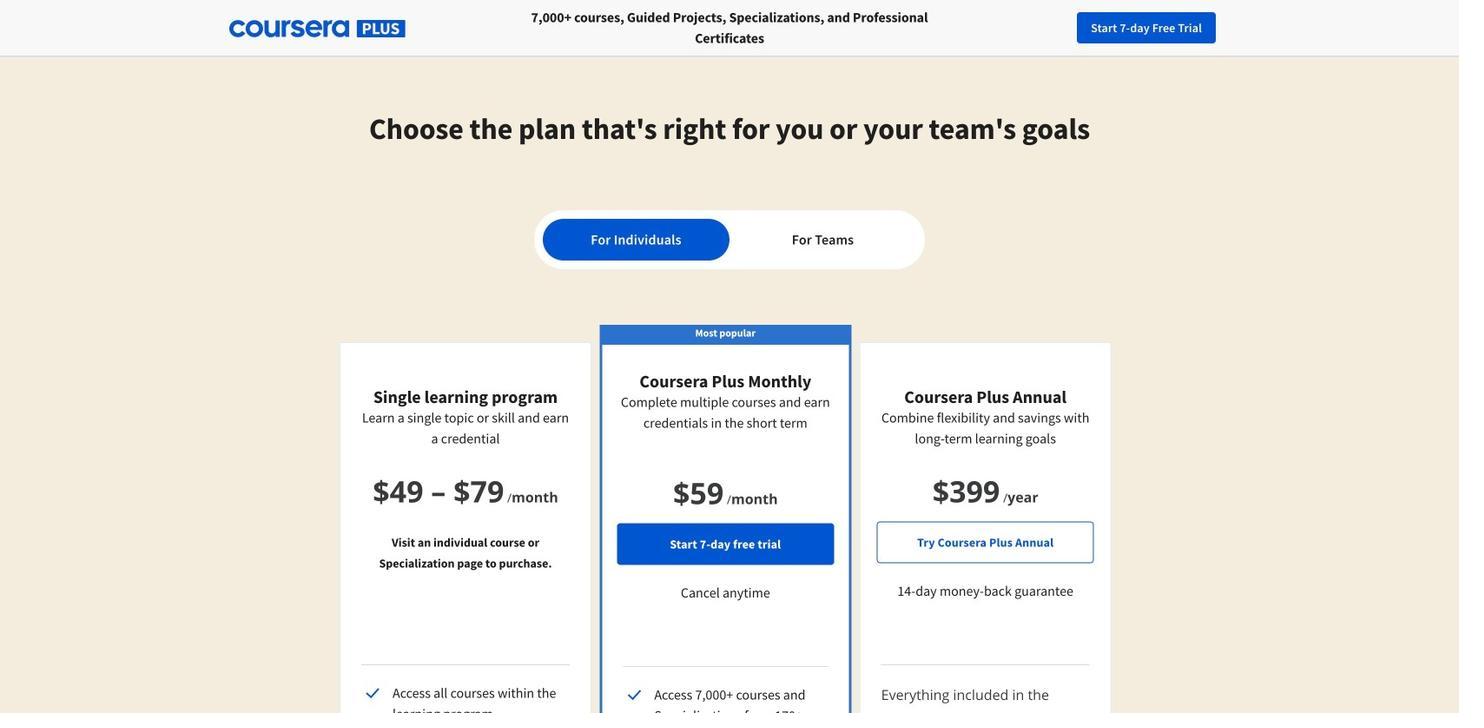 Task type: locate. For each thing, give the bounding box(es) containing it.
None search field
[[239, 11, 656, 46]]

coursera plus image
[[229, 20, 406, 37]]



Task type: vqa. For each thing, say whether or not it's contained in the screenshot.
Price comparison tab tab list
yes



Task type: describe. For each thing, give the bounding box(es) containing it.
price comparison tab tab list
[[543, 219, 917, 261]]



